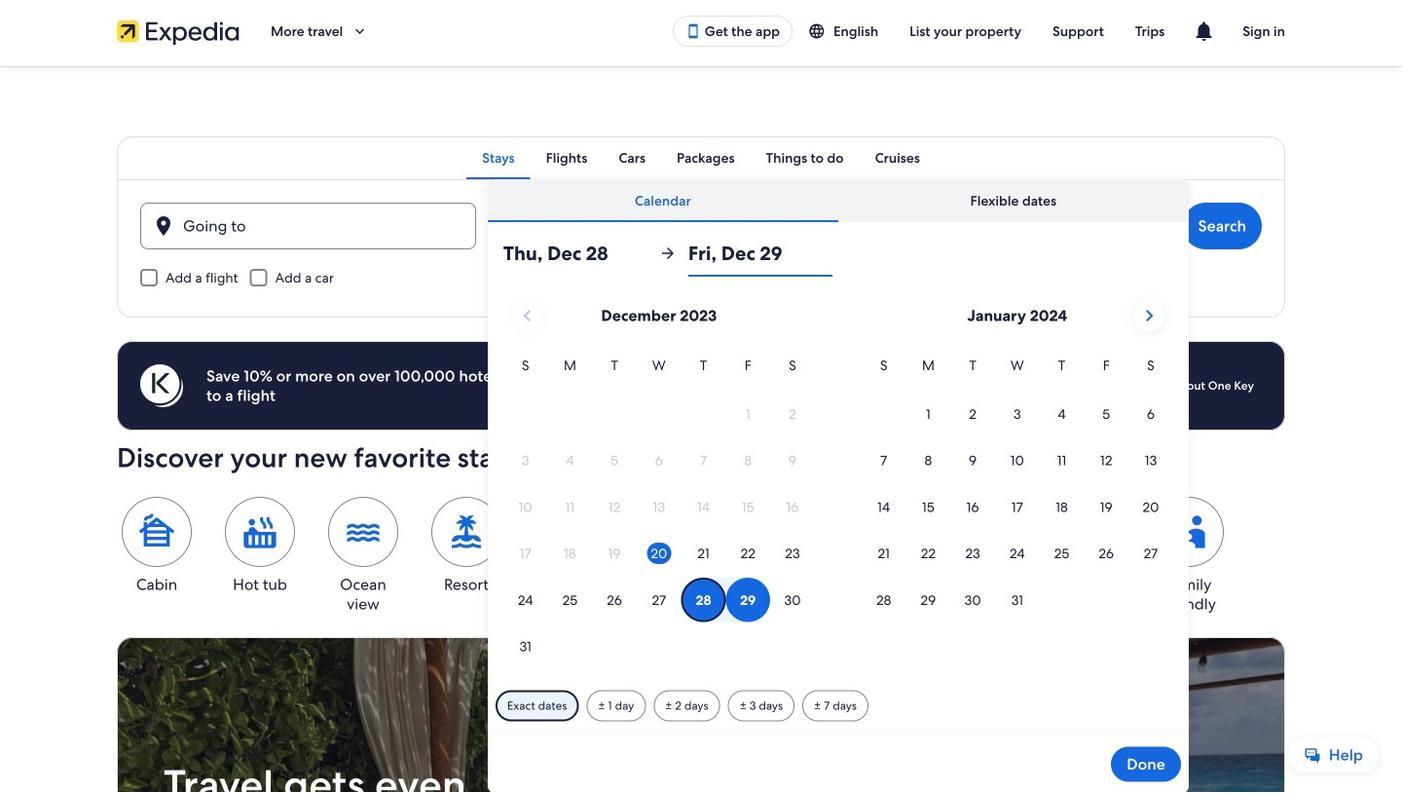 Task type: locate. For each thing, give the bounding box(es) containing it.
january 2024 element
[[862, 355, 1174, 624]]

main content
[[0, 66, 1403, 792]]

application
[[504, 292, 1174, 671]]

tab list
[[117, 136, 1286, 179], [488, 179, 1189, 222]]

expedia logo image
[[117, 18, 240, 45]]

small image
[[809, 22, 834, 40]]

download the app button image
[[686, 23, 701, 39]]



Task type: vqa. For each thing, say whether or not it's contained in the screenshot.
Feb 1 button
no



Task type: describe. For each thing, give the bounding box(es) containing it.
previous month image
[[516, 304, 539, 327]]

today element
[[647, 543, 672, 564]]

travel sale activities deals image
[[117, 637, 1286, 792]]

communication center icon image
[[1193, 19, 1216, 43]]

next month image
[[1138, 304, 1162, 327]]

december 2023 element
[[504, 355, 815, 671]]

directional image
[[659, 245, 677, 262]]



